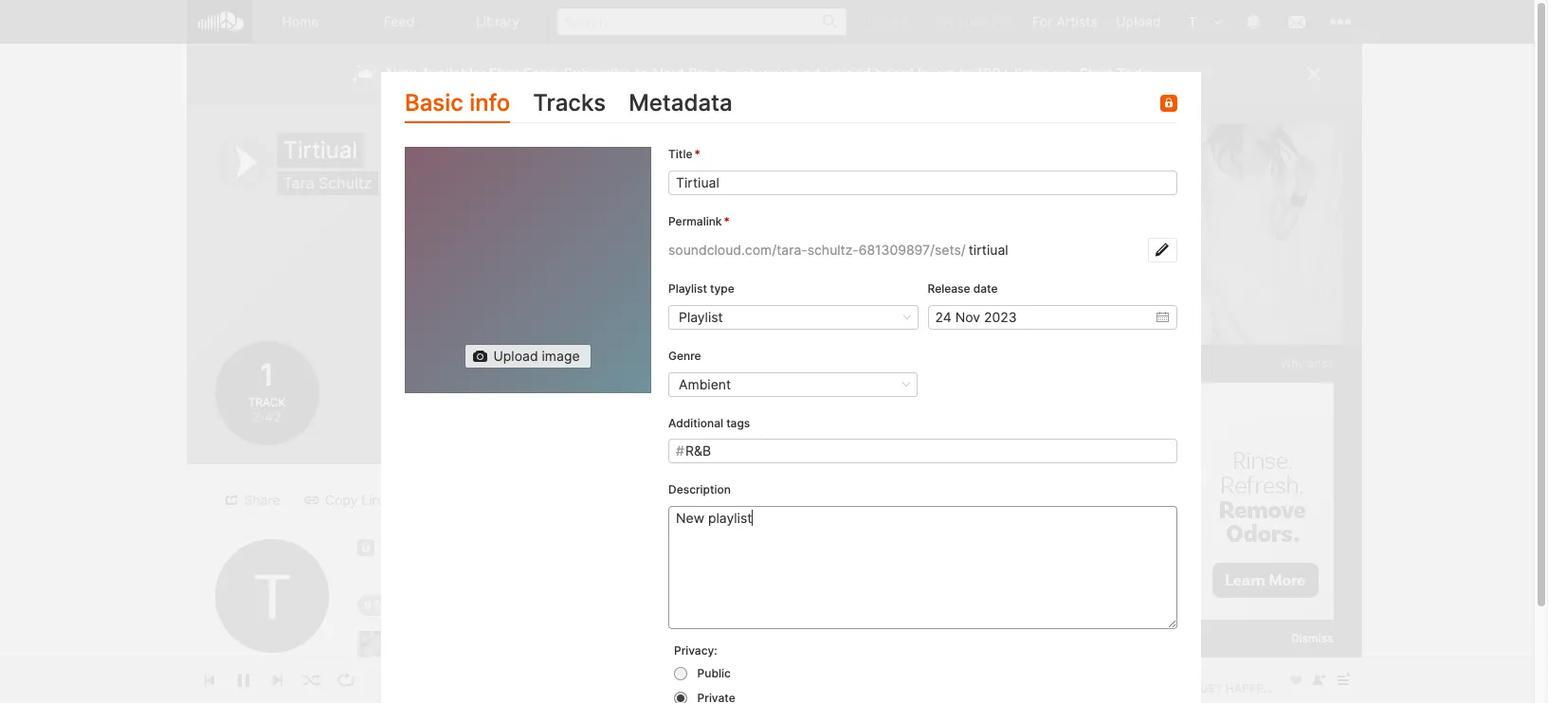 Task type: vqa. For each thing, say whether or not it's contained in the screenshot.
first To from left
yes



Task type: locate. For each thing, give the bounding box(es) containing it.
to right subscribe
[[635, 64, 649, 82]]

first
[[489, 64, 520, 82]]

cookie inside cookie manager blog
[[1228, 619, 1266, 633]]

playlist left type
[[668, 282, 707, 296]]

tara schultz's avatar element right upload 'link'
[[1180, 9, 1205, 34]]

just
[[678, 637, 712, 653]]

1 vertical spatial schultz
[[246, 659, 293, 675]]

0 horizontal spatial cookie
[[1143, 619, 1181, 633]]

laroi
[[583, 637, 622, 653]]

now
[[386, 64, 417, 82]]

0 vertical spatial schultz
[[319, 174, 372, 192]]

1 horizontal spatial try
[[935, 13, 955, 29]]

start today link
[[1079, 64, 1158, 82]]

0 horizontal spatial tara schultz's avatar element
[[215, 539, 329, 653]]

0 vertical spatial next
[[959, 13, 989, 29]]

library
[[476, 13, 520, 29]]

0 horizontal spatial to
[[635, 64, 649, 82]]

0 horizontal spatial try
[[866, 13, 886, 29]]

0 vertical spatial pro
[[992, 13, 1014, 29]]

r&b link
[[357, 595, 408, 616]]

Additional tags text field
[[719, 442, 783, 460]]

pro left for
[[992, 13, 1014, 29]]

0 vertical spatial tara schultz's avatar element
[[1180, 9, 1205, 34]]

get
[[732, 64, 755, 82]]

try for try next pro
[[935, 13, 955, 29]]

1 cookie from the left
[[1143, 619, 1181, 633]]

0 horizontal spatial next
[[653, 64, 684, 82]]

1 horizontal spatial r&b
[[685, 443, 711, 459]]

next up 'metadata'
[[653, 64, 684, 82]]

1 vertical spatial playlist
[[679, 309, 723, 325]]

1 vertical spatial image
[[1196, 393, 1234, 409]]

next up the 100+
[[959, 13, 989, 29]]

up
[[938, 64, 955, 82]]

tags
[[726, 416, 750, 430]]

1 vertical spatial upload
[[493, 348, 538, 364]]

schultz inside tara schultz link
[[246, 659, 293, 675]]

0 horizontal spatial upload image button
[[465, 345, 591, 369]]

1 vertical spatial r&b
[[375, 597, 400, 613]]

1 vertical spatial tara
[[215, 659, 242, 675]]

try right go+
[[935, 13, 955, 29]]

1 horizontal spatial upload image button
[[1119, 389, 1245, 413]]

date
[[973, 282, 998, 296]]

tracks link
[[533, 85, 606, 124]]

1 horizontal spatial schultz
[[319, 174, 372, 192]]

1 horizontal spatial upload image
[[1147, 393, 1234, 409]]

go mobile
[[1049, 499, 1112, 515]]

3 to from the left
[[959, 64, 973, 82]]

to
[[635, 64, 649, 82], [715, 64, 728, 82], [959, 64, 973, 82]]

upload image
[[493, 348, 580, 364], [1147, 393, 1234, 409]]

copy
[[325, 492, 358, 508]]

0 vertical spatial upload image button
[[465, 345, 591, 369]]

try next pro link
[[926, 0, 1023, 43]]

r&b up the kid laroi - what just happened element
[[375, 597, 400, 613]]

1 vertical spatial tara schultz's avatar element
[[215, 539, 329, 653]]

2 to from the left
[[715, 64, 728, 82]]

cookie left policy
[[1143, 619, 1181, 633]]

your
[[759, 64, 788, 82]]

2 horizontal spatial to
[[959, 64, 973, 82]]

0 horizontal spatial pro
[[688, 64, 711, 82]]

go
[[1049, 499, 1067, 515]]

playlist button
[[668, 305, 918, 330]]

upload image button
[[465, 345, 591, 369], [1119, 389, 1245, 413]]

0 horizontal spatial image
[[542, 348, 580, 364]]

tirtiual element
[[1021, 123, 1343, 446], [405, 147, 651, 394]]

0 vertical spatial upload
[[1116, 13, 1161, 29]]

0 vertical spatial upload image
[[493, 348, 580, 364]]

public
[[697, 666, 731, 681]]

0 horizontal spatial schultz
[[246, 659, 293, 675]]

1 vertical spatial upload image
[[1147, 393, 1234, 409]]

library link
[[449, 0, 548, 44]]

100+
[[977, 64, 1010, 82]]

tracks
[[533, 89, 606, 117]]

r&b down additional
[[685, 443, 711, 459]]

2 cookie from the left
[[1228, 619, 1266, 633]]

1 track 2:42
[[248, 356, 286, 425]]

0 vertical spatial image
[[542, 348, 580, 364]]

pro up 'metadata'
[[688, 64, 711, 82]]

image
[[542, 348, 580, 364], [1196, 393, 1234, 409]]

1 horizontal spatial cookie
[[1228, 619, 1266, 633]]

tirtiual tara schultz
[[283, 137, 372, 192]]

1 horizontal spatial to
[[715, 64, 728, 82]]

1 horizontal spatial pro
[[992, 13, 1014, 29]]

cookie for policy
[[1143, 619, 1181, 633]]

try next pro
[[935, 13, 1014, 29]]

1 try from the left
[[866, 13, 886, 29]]

cookie policy
[[1143, 619, 1216, 633]]

0 vertical spatial r&b
[[685, 443, 711, 459]]

cookie
[[1143, 619, 1181, 633], [1228, 619, 1266, 633]]

2 try from the left
[[935, 13, 955, 29]]

next
[[792, 64, 822, 82]]

release
[[928, 282, 970, 296]]

privacy
[[1091, 619, 1131, 633]]

for
[[1032, 13, 1053, 29]]

Release date text field
[[928, 305, 1178, 330]]

additional tags
[[668, 416, 750, 430]]

the kid laroi - what just happened
[[531, 637, 787, 653]]

1 vertical spatial next
[[653, 64, 684, 82]]

tara schultz's avatar element up tara schultz
[[215, 539, 329, 653]]

0 horizontal spatial upload image
[[493, 348, 580, 364]]

for artists link
[[1023, 0, 1107, 43]]

try left go+
[[866, 13, 886, 29]]

tara schultz's avatar element
[[1180, 9, 1205, 34], [215, 539, 329, 653]]

0 horizontal spatial tara
[[215, 659, 242, 675]]

playlist for playlist type
[[668, 282, 707, 296]]

schultz
[[319, 174, 372, 192], [246, 659, 293, 675]]

to right the up
[[959, 64, 973, 82]]

1 horizontal spatial tara
[[283, 174, 314, 192]]

r&b
[[685, 443, 711, 459], [375, 597, 400, 613]]

for artists
[[1032, 13, 1097, 29]]

image for the right tirtiual element
[[1196, 393, 1234, 409]]

1 vertical spatial upload image button
[[1119, 389, 1245, 413]]

1 horizontal spatial image
[[1196, 393, 1234, 409]]

playlist down playlist type
[[679, 309, 723, 325]]

cookie manager link
[[1228, 619, 1317, 633]]

try go+
[[866, 13, 916, 29]]

tara
[[283, 174, 314, 192], [215, 659, 242, 675]]

playlist inside popup button
[[679, 309, 723, 325]]

cookie left "manager"
[[1228, 619, 1266, 633]]

upload image for the right tirtiual element
[[1147, 393, 1234, 409]]

policy
[[1184, 619, 1216, 633]]

tara inside tirtiual tara schultz
[[283, 174, 314, 192]]

upload
[[826, 64, 871, 82]]

None search field
[[548, 0, 856, 43]]

genre
[[668, 349, 701, 363]]

to left get on the left of the page
[[715, 64, 728, 82]]

681309897/sets/
[[859, 242, 966, 258]]

1 horizontal spatial tara schultz's avatar element
[[1180, 9, 1205, 34]]

feed
[[384, 13, 415, 29]]

basic info
[[405, 89, 510, 117]]

today
[[1117, 64, 1158, 82]]

2:42
[[252, 409, 282, 425]]

playlist
[[668, 282, 707, 296], [679, 309, 723, 325]]

upload image button for the right tirtiual element
[[1119, 389, 1245, 413]]

0 vertical spatial playlist
[[668, 282, 707, 296]]

1
[[257, 356, 277, 393]]

1 vertical spatial tara schultz link
[[215, 659, 293, 676]]

upload
[[1116, 13, 1161, 29], [493, 348, 538, 364], [1147, 393, 1192, 409]]

playlist for playlist
[[679, 309, 723, 325]]

the
[[531, 637, 555, 653]]

0 horizontal spatial r&b
[[375, 597, 400, 613]]

tirtiual
[[283, 137, 357, 164]]

0 vertical spatial tara
[[283, 174, 314, 192]]

subscribe
[[564, 64, 631, 82]]

Permalink text field
[[966, 238, 1148, 263]]

soundcloud.com/tara-
[[668, 242, 808, 258]]

now available: first fans. subscribe to next pro to get your next upload heard by up to 100+ listeners. start today
[[386, 64, 1158, 82]]



Task type: describe. For each thing, give the bounding box(es) containing it.
playlist
[[684, 492, 728, 508]]

manager
[[1269, 619, 1317, 633]]

release date
[[928, 282, 998, 296]]

the kid laroi - what just happened link
[[531, 637, 787, 653]]

1 horizontal spatial next
[[959, 13, 989, 29]]

start
[[1079, 64, 1113, 82]]

basic
[[405, 89, 463, 117]]

available:
[[421, 64, 486, 82]]

soundcloud.com/tara-schultz-681309897/sets/
[[668, 242, 966, 258]]

metadata
[[629, 89, 733, 117]]

Search search field
[[557, 9, 847, 35]]

Description text field
[[668, 506, 1178, 630]]

cookie for manager
[[1228, 619, 1266, 633]]

heard
[[875, 64, 914, 82]]

image for the leftmost tirtiual element
[[542, 348, 580, 364]]

kid
[[559, 637, 579, 653]]

mobile
[[1071, 499, 1112, 515]]

additional
[[668, 416, 723, 430]]

1 horizontal spatial tirtiual element
[[1021, 123, 1343, 446]]

try go+ link
[[856, 0, 926, 43]]

2 vertical spatial upload
[[1147, 393, 1192, 409]]

link
[[361, 492, 387, 508]]

cookie policy link
[[1143, 619, 1216, 633]]

the kid laroi - what just happened element
[[357, 631, 385, 660]]

fans.
[[523, 64, 560, 82]]

ambient button
[[668, 372, 918, 397]]

what
[[636, 637, 674, 653]]

description
[[668, 483, 731, 497]]

copy link
[[325, 492, 387, 508]]

feed link
[[350, 0, 449, 44]]

cookie manager blog
[[1202, 619, 1317, 649]]

0 vertical spatial tara schultz link
[[283, 174, 372, 192]]

schultz-
[[808, 242, 859, 258]]

ambient
[[679, 376, 731, 392]]

home
[[282, 13, 319, 29]]

permalink
[[668, 214, 722, 229]]

info
[[469, 89, 510, 117]]

privacy:
[[674, 644, 717, 658]]

pro inside the try next pro link
[[992, 13, 1014, 29]]

delete playlist button
[[611, 488, 739, 512]]

by
[[918, 64, 934, 82]]

delete
[[640, 492, 680, 508]]

upload inside 'link'
[[1116, 13, 1161, 29]]

tara schultz
[[215, 659, 293, 675]]

try for try go+
[[866, 13, 886, 29]]

-
[[626, 637, 632, 653]]

upload image for the leftmost tirtiual element
[[493, 348, 580, 364]]

artists
[[1056, 13, 1097, 29]]

home link
[[252, 0, 350, 44]]

go+
[[890, 13, 916, 29]]

schultz inside tirtiual tara schultz
[[319, 174, 372, 192]]

copy link button
[[297, 488, 398, 512]]

title
[[668, 147, 693, 162]]

blog link
[[1202, 635, 1226, 649]]

listeners.
[[1014, 64, 1075, 82]]

upload image button for the leftmost tirtiual element
[[465, 345, 591, 369]]

1 to from the left
[[635, 64, 649, 82]]

Title text field
[[668, 171, 1178, 195]]

metadata link
[[629, 85, 733, 124]]

upload link
[[1107, 0, 1170, 43]]

delete playlist
[[640, 492, 728, 508]]

0 horizontal spatial tirtiual element
[[405, 147, 651, 394]]

happened
[[716, 637, 787, 653]]

track
[[248, 395, 286, 409]]

privacy link
[[1091, 619, 1131, 633]]

share
[[244, 492, 280, 508]]

share button
[[216, 488, 292, 512]]

basic info link
[[405, 85, 510, 124]]

type
[[710, 282, 735, 296]]

1 vertical spatial pro
[[688, 64, 711, 82]]

blog
[[1202, 635, 1226, 649]]

playlist type
[[668, 282, 735, 296]]

legal link
[[1049, 619, 1079, 633]]



